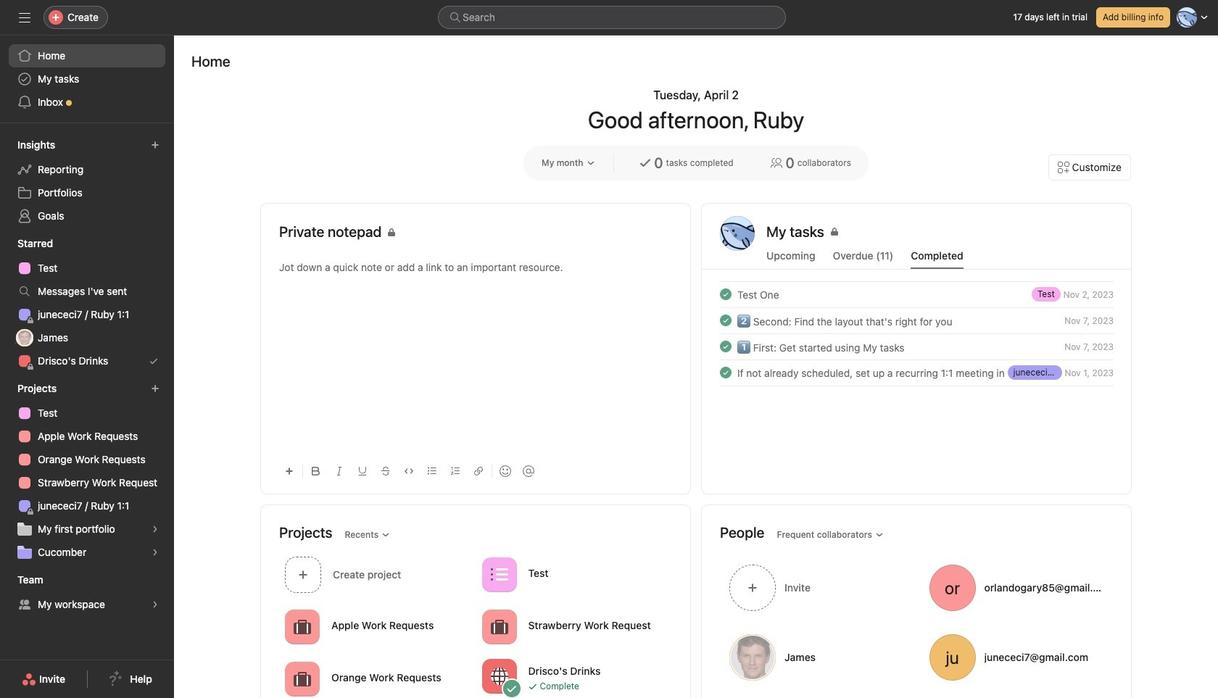 Task type: vqa. For each thing, say whether or not it's contained in the screenshot.
"name"
no



Task type: locate. For each thing, give the bounding box(es) containing it.
underline image
[[358, 467, 367, 476]]

1 completed checkbox from the top
[[717, 338, 735, 355]]

list box
[[438, 6, 786, 29]]

global element
[[0, 36, 174, 123]]

hide sidebar image
[[19, 12, 30, 23]]

toolbar
[[279, 455, 672, 487]]

0 horizontal spatial briefcase image
[[294, 670, 311, 688]]

view profile image
[[720, 216, 755, 251]]

list item
[[703, 281, 1131, 307], [703, 307, 1131, 334], [703, 334, 1131, 360], [703, 360, 1131, 386], [279, 553, 476, 597]]

1 vertical spatial briefcase image
[[294, 670, 311, 688]]

2 completed checkbox from the top
[[717, 364, 735, 381]]

1 completed checkbox from the top
[[717, 286, 735, 303]]

Completed checkbox
[[717, 338, 735, 355], [717, 364, 735, 381]]

briefcase image down briefcase icon
[[294, 670, 311, 688]]

briefcase image
[[491, 618, 508, 636], [294, 670, 311, 688]]

0 vertical spatial completed checkbox
[[717, 286, 735, 303]]

insert an object image
[[285, 467, 294, 476]]

0 vertical spatial completed checkbox
[[717, 338, 735, 355]]

1 vertical spatial completed checkbox
[[717, 364, 735, 381]]

new insights image
[[151, 141, 160, 149]]

completed image
[[717, 286, 735, 303], [717, 312, 735, 329], [717, 338, 735, 355], [717, 364, 735, 381]]

numbered list image
[[451, 467, 460, 476]]

1 vertical spatial completed checkbox
[[717, 312, 735, 329]]

2 completed checkbox from the top
[[717, 312, 735, 329]]

teams element
[[0, 567, 174, 619]]

list image
[[491, 566, 508, 583]]

Completed checkbox
[[717, 286, 735, 303], [717, 312, 735, 329]]

starred element
[[0, 231, 174, 376]]

see details, my first portfolio image
[[151, 525, 160, 534]]

2 completed image from the top
[[717, 312, 735, 329]]

briefcase image up globe image
[[491, 618, 508, 636]]

1 horizontal spatial briefcase image
[[491, 618, 508, 636]]



Task type: describe. For each thing, give the bounding box(es) containing it.
bulleted list image
[[428, 467, 437, 476]]

italics image
[[335, 467, 344, 476]]

globe image
[[491, 667, 508, 685]]

at mention image
[[523, 466, 534, 477]]

insights element
[[0, 132, 174, 231]]

code image
[[405, 467, 413, 476]]

4 completed image from the top
[[717, 364, 735, 381]]

0 vertical spatial briefcase image
[[491, 618, 508, 636]]

3 completed image from the top
[[717, 338, 735, 355]]

new project or portfolio image
[[151, 384, 160, 393]]

projects element
[[0, 376, 174, 567]]

briefcase image
[[294, 618, 311, 636]]

see details, my workspace image
[[151, 600, 160, 609]]

bold image
[[312, 467, 320, 476]]

emoji image
[[500, 466, 511, 477]]

link image
[[474, 467, 483, 476]]

see details, cucomber image
[[151, 548, 160, 557]]

1 completed image from the top
[[717, 286, 735, 303]]

strikethrough image
[[381, 467, 390, 476]]



